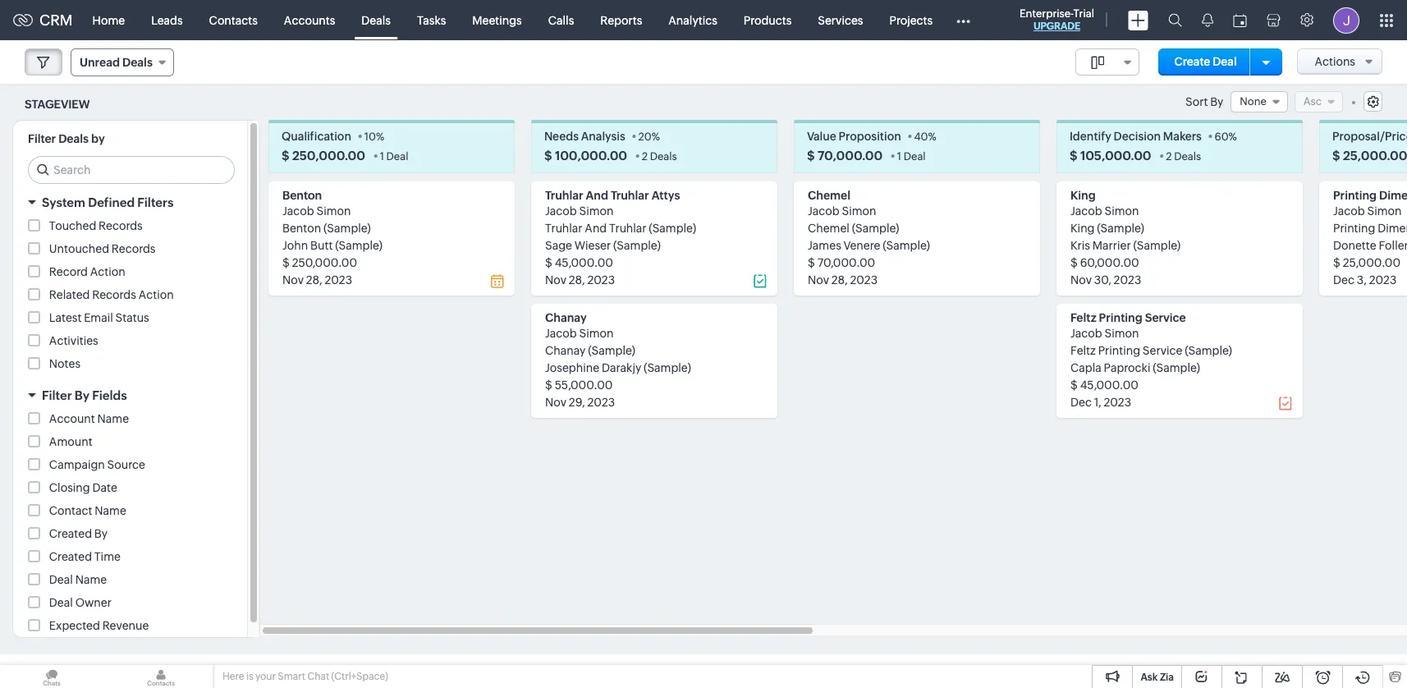 Task type: vqa. For each thing, say whether or not it's contained in the screenshot.
'FELTZ PRINTING SERVICE (SAMPLE)' link
yes



Task type: locate. For each thing, give the bounding box(es) containing it.
$ inside chemel jacob simon chemel (sample) james venere (sample) $ 70,000.00 nov 28, 2023
[[808, 256, 815, 270]]

amount
[[49, 435, 92, 449]]

2 horizontal spatial 28,
[[832, 274, 848, 287]]

filter by fields button
[[13, 381, 247, 410]]

by inside filter by fields dropdown button
[[75, 389, 89, 403]]

% right analysis
[[652, 131, 660, 143]]

create deal button
[[1158, 48, 1254, 76]]

0 horizontal spatial dec
[[1071, 396, 1092, 409]]

action up related records action
[[90, 265, 125, 279]]

deals down makers on the right of page
[[1174, 151, 1201, 163]]

1 vertical spatial benton
[[282, 222, 321, 235]]

$ down qualification
[[282, 149, 290, 163]]

filter by fields
[[42, 389, 127, 403]]

proposition
[[839, 130, 901, 143]]

1 2 deals from the left
[[642, 151, 677, 163]]

10 %
[[364, 131, 384, 143]]

1 vertical spatial name
[[95, 504, 126, 518]]

records up latest email status
[[92, 288, 136, 302]]

$ down capla
[[1071, 379, 1078, 392]]

0 vertical spatial action
[[90, 265, 125, 279]]

campaign
[[49, 458, 105, 472]]

jacob down the chanay link
[[545, 327, 577, 340]]

1 vertical spatial chanay
[[545, 344, 586, 357]]

Search text field
[[29, 157, 234, 183]]

and
[[586, 189, 608, 202], [585, 222, 607, 235]]

nov left "29,"
[[545, 396, 567, 409]]

(sample) down benton (sample) link on the top left of page
[[335, 239, 383, 252]]

nov inside benton jacob simon benton (sample) john butt (sample) $ 250,000.00 nov 28, 2023
[[282, 274, 304, 287]]

1 vertical spatial created
[[49, 550, 92, 564]]

45,000.00 up 1,
[[1080, 379, 1139, 392]]

1 vertical spatial 70,000.00
[[817, 256, 875, 270]]

none
[[1240, 95, 1267, 108]]

Other Modules field
[[946, 7, 981, 33]]

simon inside king jacob simon king (sample) kris marrier (sample) $ 60,000.00 nov 30, 2023
[[1105, 205, 1139, 218]]

2023 for printing dime jacob simon printing dimen donette foller $ 25,000.00 dec 3, 2023
[[1369, 274, 1397, 287]]

leads
[[151, 14, 183, 27]]

% right qualification
[[376, 131, 384, 143]]

1 horizontal spatial 2
[[1166, 151, 1172, 163]]

1 down the proposition
[[897, 151, 902, 163]]

1 horizontal spatial 2 deals
[[1166, 151, 1201, 163]]

2023 right "29,"
[[587, 396, 615, 409]]

filter up 'account'
[[42, 389, 72, 403]]

nov left the 30,
[[1071, 274, 1092, 287]]

$ 70,000.00
[[807, 149, 883, 163]]

2023 inside "printing dime jacob simon printing dimen donette foller $ 25,000.00 dec 3, 2023"
[[1369, 274, 1397, 287]]

2 250,000.00 from the top
[[292, 256, 357, 270]]

deals right unread
[[122, 56, 153, 69]]

your
[[255, 671, 276, 682]]

0 horizontal spatial 1
[[380, 151, 384, 163]]

sage wieser (sample) link
[[545, 239, 661, 252]]

0 vertical spatial king
[[1071, 189, 1096, 202]]

1 2 from the left
[[642, 151, 648, 163]]

expected
[[49, 619, 100, 632]]

1 1 deal from the left
[[380, 151, 408, 163]]

jacob up the sage
[[545, 205, 577, 218]]

signals image
[[1202, 13, 1214, 27]]

2 deals for 100,000.00
[[642, 151, 677, 163]]

1 vertical spatial feltz
[[1071, 344, 1096, 357]]

1 horizontal spatial 1 deal
[[897, 151, 926, 163]]

jacob inside feltz printing service jacob simon feltz printing service (sample) capla paprocki (sample) $ 45,000.00 dec 1, 2023
[[1071, 327, 1102, 340]]

1 vertical spatial and
[[585, 222, 607, 235]]

1 vertical spatial chemel
[[808, 222, 850, 235]]

filter down stageview
[[28, 132, 56, 146]]

2023 for chanay jacob simon chanay (sample) josephine darakjy (sample) $ 55,000.00 nov 29, 2023
[[587, 396, 615, 409]]

source
[[107, 458, 145, 472]]

nov down james
[[808, 274, 829, 287]]

printing up paprocki
[[1098, 344, 1140, 357]]

chanay up josephine at left
[[545, 344, 586, 357]]

2 down 20 in the top left of the page
[[642, 151, 648, 163]]

size image
[[1091, 55, 1104, 70]]

1 feltz from the top
[[1071, 311, 1097, 325]]

2 1 deal from the left
[[897, 151, 926, 163]]

1 horizontal spatial 28,
[[569, 274, 585, 287]]

simon inside truhlar and truhlar attys jacob simon truhlar and truhlar (sample) sage wieser (sample) $ 45,000.00 nov 28, 2023
[[579, 205, 614, 218]]

0 vertical spatial and
[[586, 189, 608, 202]]

$ down donette
[[1333, 256, 1341, 270]]

benton jacob simon benton (sample) john butt (sample) $ 250,000.00 nov 28, 2023
[[282, 189, 383, 287]]

2023 inside chanay jacob simon chanay (sample) josephine darakjy (sample) $ 55,000.00 nov 29, 2023
[[587, 396, 615, 409]]

2 created from the top
[[49, 550, 92, 564]]

truhlar up the sage
[[545, 222, 583, 235]]

70,000.00 down value proposition
[[818, 149, 883, 163]]

truhlar
[[545, 189, 583, 202], [611, 189, 649, 202], [545, 222, 583, 235], [609, 222, 647, 235]]

nov for $ 105,000.00
[[1071, 274, 1092, 287]]

$ 105,000.00
[[1070, 149, 1152, 163]]

None field
[[1075, 48, 1139, 76]]

$
[[282, 149, 290, 163], [544, 149, 552, 163], [807, 149, 815, 163], [1070, 149, 1078, 163], [1333, 149, 1340, 163], [282, 256, 290, 270], [545, 256, 552, 270], [808, 256, 815, 270], [1071, 256, 1078, 270], [1333, 256, 1341, 270], [545, 379, 552, 392], [1071, 379, 1078, 392]]

jacob inside chanay jacob simon chanay (sample) josephine darakjy (sample) $ 55,000.00 nov 29, 2023
[[545, 327, 577, 340]]

expected revenue
[[49, 619, 149, 632]]

1 king from the top
[[1071, 189, 1096, 202]]

0 vertical spatial created
[[49, 527, 92, 541]]

closing date
[[49, 481, 117, 495]]

(sample) down attys
[[649, 222, 696, 235]]

1 vertical spatial by
[[75, 389, 89, 403]]

2 deals for 105,000.00
[[1166, 151, 1201, 163]]

latest email status
[[49, 311, 149, 325]]

attys
[[652, 189, 680, 202]]

0 horizontal spatial 45,000.00
[[555, 256, 613, 270]]

29,
[[569, 396, 585, 409]]

2 feltz from the top
[[1071, 344, 1096, 357]]

1 vertical spatial 250,000.00
[[292, 256, 357, 270]]

(sample) right venere
[[883, 239, 930, 252]]

2 vertical spatial name
[[75, 573, 107, 586]]

3 % from the left
[[928, 131, 937, 143]]

enterprise-
[[1020, 7, 1074, 20]]

1 for 70,000.00
[[897, 151, 902, 163]]

created down contact
[[49, 527, 92, 541]]

2 for $ 105,000.00
[[1166, 151, 1172, 163]]

simon inside benton jacob simon benton (sample) john butt (sample) $ 250,000.00 nov 28, 2023
[[317, 205, 351, 218]]

$ down proposal/price
[[1333, 149, 1340, 163]]

home
[[92, 14, 125, 27]]

0 vertical spatial dec
[[1333, 274, 1355, 287]]

service up feltz printing service (sample) link
[[1145, 311, 1186, 325]]

dec inside "printing dime jacob simon printing dimen donette foller $ 25,000.00 dec 3, 2023"
[[1333, 274, 1355, 287]]

20 %
[[638, 131, 660, 143]]

1,
[[1094, 396, 1102, 409]]

0 vertical spatial records
[[99, 219, 143, 233]]

search image
[[1168, 13, 1182, 27]]

(sample) right darakjy at the bottom
[[644, 362, 691, 375]]

sort by
[[1186, 95, 1224, 109]]

contacts image
[[109, 665, 213, 688]]

meetings
[[472, 14, 522, 27]]

simon up king (sample) link
[[1105, 205, 1139, 218]]

printing dime link
[[1333, 189, 1407, 202]]

0 vertical spatial 70,000.00
[[818, 149, 883, 163]]

date
[[92, 481, 117, 495]]

1 vertical spatial 45,000.00
[[1080, 379, 1139, 392]]

0 vertical spatial chanay
[[545, 311, 587, 325]]

30,
[[1094, 274, 1112, 287]]

2 % from the left
[[652, 131, 660, 143]]

$ down james
[[808, 256, 815, 270]]

record action
[[49, 265, 125, 279]]

25,000.00 inside "printing dime jacob simon printing dimen donette foller $ 25,000.00 dec 3, 2023"
[[1343, 256, 1401, 270]]

2 vertical spatial records
[[92, 288, 136, 302]]

2023 right 3,
[[1369, 274, 1397, 287]]

record
[[49, 265, 88, 279]]

name up owner on the left
[[75, 573, 107, 586]]

deal name
[[49, 573, 107, 586]]

action up status
[[138, 288, 174, 302]]

2 1 from the left
[[897, 151, 902, 163]]

untouched records
[[49, 242, 156, 256]]

deal
[[1213, 55, 1237, 68], [386, 151, 408, 163], [904, 151, 926, 163], [49, 573, 73, 586], [49, 596, 73, 609]]

chanay up the "chanay (sample)" link
[[545, 311, 587, 325]]

stageview
[[25, 97, 90, 111]]

2 70,000.00 from the top
[[817, 256, 875, 270]]

0 horizontal spatial 2 deals
[[642, 151, 677, 163]]

name down fields
[[97, 412, 129, 426]]

deals inside field
[[122, 56, 153, 69]]

25,000.00 down proposal/price
[[1343, 149, 1407, 163]]

created
[[49, 527, 92, 541], [49, 550, 92, 564]]

250,000.00 down butt
[[292, 256, 357, 270]]

% down none field
[[1229, 131, 1237, 143]]

truhlar and truhlar (sample) link
[[545, 222, 696, 235]]

1 for 250,000.00
[[380, 151, 384, 163]]

deal right the create at top right
[[1213, 55, 1237, 68]]

qualification
[[282, 130, 351, 143]]

1 down 10 %
[[380, 151, 384, 163]]

250,000.00
[[292, 149, 365, 163], [292, 256, 357, 270]]

0 vertical spatial by
[[1210, 95, 1224, 109]]

identify
[[1070, 130, 1112, 143]]

printing dime jacob simon printing dimen donette foller $ 25,000.00 dec 3, 2023
[[1333, 189, 1407, 287]]

(sample) up james venere (sample) 'link'
[[852, 222, 899, 235]]

2 deals down makers on the right of page
[[1166, 151, 1201, 163]]

simon down 'dime'
[[1368, 205, 1402, 218]]

simon inside chemel jacob simon chemel (sample) james venere (sample) $ 70,000.00 nov 28, 2023
[[842, 205, 877, 218]]

signals element
[[1192, 0, 1223, 40]]

28, down butt
[[306, 274, 322, 287]]

1 chanay from the top
[[545, 311, 587, 325]]

benton up john
[[282, 222, 321, 235]]

3 28, from the left
[[832, 274, 848, 287]]

28, inside chemel jacob simon chemel (sample) james venere (sample) $ 70,000.00 nov 28, 2023
[[832, 274, 848, 287]]

$ inside benton jacob simon benton (sample) john butt (sample) $ 250,000.00 nov 28, 2023
[[282, 256, 290, 270]]

250,000.00 down qualification
[[292, 149, 365, 163]]

simon up benton (sample) link on the top left of page
[[317, 205, 351, 218]]

45,000.00
[[555, 256, 613, 270], [1080, 379, 1139, 392]]

1 vertical spatial dec
[[1071, 396, 1092, 409]]

10
[[364, 131, 376, 143]]

deal down 40
[[904, 151, 926, 163]]

0 horizontal spatial 28,
[[306, 274, 322, 287]]

2 vertical spatial by
[[94, 527, 108, 541]]

dec left 1,
[[1071, 396, 1092, 409]]

1 1 from the left
[[380, 151, 384, 163]]

1 vertical spatial action
[[138, 288, 174, 302]]

0 vertical spatial chemel
[[808, 189, 851, 202]]

1 deal down 40
[[897, 151, 926, 163]]

2023 inside king jacob simon king (sample) kris marrier (sample) $ 60,000.00 nov 30, 2023
[[1114, 274, 1142, 287]]

jacob down chemel link
[[808, 205, 840, 218]]

0 vertical spatial 250,000.00
[[292, 149, 365, 163]]

feltz printing service jacob simon feltz printing service (sample) capla paprocki (sample) $ 45,000.00 dec 1, 2023
[[1071, 311, 1232, 409]]

1 horizontal spatial 1
[[897, 151, 902, 163]]

0 horizontal spatial 2
[[642, 151, 648, 163]]

$ down josephine at left
[[545, 379, 552, 392]]

1 25,000.00 from the top
[[1343, 149, 1407, 163]]

$ down john
[[282, 256, 290, 270]]

1 70,000.00 from the top
[[818, 149, 883, 163]]

nov inside chanay jacob simon chanay (sample) josephine darakjy (sample) $ 55,000.00 nov 29, 2023
[[545, 396, 567, 409]]

3,
[[1357, 274, 1367, 287]]

leads link
[[138, 0, 196, 40]]

2 2 deals from the left
[[1166, 151, 1201, 163]]

0 vertical spatial filter
[[28, 132, 56, 146]]

analytics
[[669, 14, 717, 27]]

70,000.00
[[818, 149, 883, 163], [817, 256, 875, 270]]

4 % from the left
[[1229, 131, 1237, 143]]

value proposition
[[807, 130, 901, 143]]

and down 100,000.00
[[586, 189, 608, 202]]

70,000.00 down venere
[[817, 256, 875, 270]]

name for deal name
[[75, 573, 107, 586]]

1 created from the top
[[49, 527, 92, 541]]

$ down the sage
[[545, 256, 552, 270]]

paprocki
[[1104, 362, 1151, 375]]

1 % from the left
[[376, 131, 384, 143]]

and up wieser
[[585, 222, 607, 235]]

1 horizontal spatial dec
[[1333, 274, 1355, 287]]

2023 inside truhlar and truhlar attys jacob simon truhlar and truhlar (sample) sage wieser (sample) $ 45,000.00 nov 28, 2023
[[587, 274, 615, 287]]

1 vertical spatial 25,000.00
[[1343, 256, 1401, 270]]

james venere (sample) link
[[808, 239, 930, 252]]

benton up benton (sample) link on the top left of page
[[282, 189, 322, 202]]

2 benton from the top
[[282, 222, 321, 235]]

28, inside benton jacob simon benton (sample) john butt (sample) $ 250,000.00 nov 28, 2023
[[306, 274, 322, 287]]

2 deals down 20 %
[[642, 151, 677, 163]]

benton link
[[282, 189, 322, 202]]

jacob up capla
[[1071, 327, 1102, 340]]

(sample)
[[324, 222, 371, 235], [649, 222, 696, 235], [852, 222, 899, 235], [1097, 222, 1145, 235], [335, 239, 383, 252], [613, 239, 661, 252], [883, 239, 930, 252], [1133, 239, 1181, 252], [588, 344, 636, 357], [1185, 344, 1232, 357], [644, 362, 691, 375], [1153, 362, 1200, 375]]

2023 inside chemel jacob simon chemel (sample) james venere (sample) $ 70,000.00 nov 28, 2023
[[850, 274, 878, 287]]

nov down john
[[282, 274, 304, 287]]

0 vertical spatial 45,000.00
[[555, 256, 613, 270]]

nov for $ 70,000.00
[[808, 274, 829, 287]]

name down date
[[95, 504, 126, 518]]

time
[[94, 550, 121, 564]]

1 vertical spatial king
[[1071, 222, 1095, 235]]

nov inside chemel jacob simon chemel (sample) james venere (sample) $ 70,000.00 nov 28, 2023
[[808, 274, 829, 287]]

by right sort
[[1210, 95, 1224, 109]]

deal right $ 250,000.00
[[386, 151, 408, 163]]

2 horizontal spatial by
[[1210, 95, 1224, 109]]

search element
[[1159, 0, 1192, 40]]

by for created
[[94, 527, 108, 541]]

None field
[[1231, 91, 1288, 113]]

1 28, from the left
[[306, 274, 322, 287]]

2023 right 1,
[[1104, 396, 1131, 409]]

(sample) up capla paprocki (sample) link in the bottom right of the page
[[1185, 344, 1232, 357]]

2023 down the 'sage wieser (sample)' link
[[587, 274, 615, 287]]

simon up chemel (sample) link
[[842, 205, 877, 218]]

nov inside king jacob simon king (sample) kris marrier (sample) $ 60,000.00 nov 30, 2023
[[1071, 274, 1092, 287]]

1 horizontal spatial 45,000.00
[[1080, 379, 1139, 392]]

profile element
[[1324, 0, 1370, 40]]

2 25,000.00 from the top
[[1343, 256, 1401, 270]]

venere
[[844, 239, 881, 252]]

email
[[84, 311, 113, 325]]

king up king (sample) link
[[1071, 189, 1096, 202]]

1 vertical spatial filter
[[42, 389, 72, 403]]

$ inside chanay jacob simon chanay (sample) josephine darakjy (sample) $ 55,000.00 nov 29, 2023
[[545, 379, 552, 392]]

king up kris
[[1071, 222, 1095, 235]]

service
[[1145, 311, 1186, 325], [1143, 344, 1183, 357]]

records down defined
[[99, 219, 143, 233]]

0 vertical spatial benton
[[282, 189, 322, 202]]

printing dimen link
[[1333, 222, 1407, 235]]

truhlar and truhlar attys link
[[545, 189, 680, 202]]

deals left the by
[[58, 132, 89, 146]]

by
[[91, 132, 105, 146]]

45,000.00 down wieser
[[555, 256, 613, 270]]

28, inside truhlar and truhlar attys jacob simon truhlar and truhlar (sample) sage wieser (sample) $ 45,000.00 nov 28, 2023
[[569, 274, 585, 287]]

0 vertical spatial name
[[97, 412, 129, 426]]

simon down truhlar and truhlar attys link on the left
[[579, 205, 614, 218]]

sage
[[545, 239, 572, 252]]

filter inside dropdown button
[[42, 389, 72, 403]]

250,000.00 inside benton jacob simon benton (sample) john butt (sample) $ 250,000.00 nov 28, 2023
[[292, 256, 357, 270]]

0 horizontal spatial 1 deal
[[380, 151, 408, 163]]

% for $ 105,000.00
[[1229, 131, 1237, 143]]

1 deal for $ 70,000.00
[[897, 151, 926, 163]]

create menu element
[[1118, 0, 1159, 40]]

feltz
[[1071, 311, 1097, 325], [1071, 344, 1096, 357]]

25,000.00 down donette foller link
[[1343, 256, 1401, 270]]

1 vertical spatial records
[[112, 242, 156, 256]]

2023 down venere
[[850, 274, 878, 287]]

2023 inside benton jacob simon benton (sample) john butt (sample) $ 250,000.00 nov 28, 2023
[[325, 274, 352, 287]]

0 vertical spatial 25,000.00
[[1343, 149, 1407, 163]]

$ inside truhlar and truhlar attys jacob simon truhlar and truhlar (sample) sage wieser (sample) $ 45,000.00 nov 28, 2023
[[545, 256, 552, 270]]

feltz down the 30,
[[1071, 311, 1097, 325]]

jacob down printing dime link
[[1333, 205, 1365, 218]]

1 250,000.00 from the top
[[292, 149, 365, 163]]

created up "deal name"
[[49, 550, 92, 564]]

feltz up capla
[[1071, 344, 1096, 357]]

$ down kris
[[1071, 256, 1078, 270]]

2 28, from the left
[[569, 274, 585, 287]]

chemel
[[808, 189, 851, 202], [808, 222, 850, 235]]

28, down wieser
[[569, 274, 585, 287]]

1 horizontal spatial by
[[94, 527, 108, 541]]

1 deal
[[380, 151, 408, 163], [897, 151, 926, 163]]

jacob inside chemel jacob simon chemel (sample) james venere (sample) $ 70,000.00 nov 28, 2023
[[808, 205, 840, 218]]

2 2 from the left
[[1166, 151, 1172, 163]]

(sample) right marrier
[[1133, 239, 1181, 252]]

0 vertical spatial feltz
[[1071, 311, 1097, 325]]

records for untouched
[[112, 242, 156, 256]]

0 horizontal spatial by
[[75, 389, 89, 403]]

truhlar up 'truhlar and truhlar (sample)' link
[[611, 189, 649, 202]]

needs analysis
[[544, 130, 626, 143]]



Task type: describe. For each thing, give the bounding box(es) containing it.
45,000.00 inside feltz printing service jacob simon feltz printing service (sample) capla paprocki (sample) $ 45,000.00 dec 1, 2023
[[1080, 379, 1139, 392]]

calls link
[[535, 0, 587, 40]]

60
[[1215, 131, 1229, 143]]

nov inside truhlar and truhlar attys jacob simon truhlar and truhlar (sample) sage wieser (sample) $ 45,000.00 nov 28, 2023
[[545, 274, 567, 287]]

create menu image
[[1128, 10, 1149, 30]]

chats image
[[0, 665, 103, 688]]

products
[[744, 14, 792, 27]]

deals left tasks
[[362, 14, 391, 27]]

closing
[[49, 481, 90, 495]]

jacob inside benton jacob simon benton (sample) john butt (sample) $ 250,000.00 nov 28, 2023
[[282, 205, 314, 218]]

kris
[[1071, 239, 1090, 252]]

revenue
[[102, 619, 149, 632]]

(sample) down feltz printing service (sample) link
[[1153, 362, 1200, 375]]

2023 for chemel jacob simon chemel (sample) james venere (sample) $ 70,000.00 nov 28, 2023
[[850, 274, 878, 287]]

by for filter
[[75, 389, 89, 403]]

smart
[[278, 671, 305, 682]]

$ inside feltz printing service jacob simon feltz printing service (sample) capla paprocki (sample) $ 45,000.00 dec 1, 2023
[[1071, 379, 1078, 392]]

by for sort
[[1210, 95, 1224, 109]]

related
[[49, 288, 90, 302]]

(sample) up john butt (sample) link
[[324, 222, 371, 235]]

created for created time
[[49, 550, 92, 564]]

projects link
[[877, 0, 946, 40]]

proposal/price $ 25,000.00
[[1333, 130, 1407, 163]]

foller
[[1379, 239, 1407, 252]]

0 vertical spatial service
[[1145, 311, 1186, 325]]

owner
[[75, 596, 112, 609]]

1 horizontal spatial action
[[138, 288, 174, 302]]

created time
[[49, 550, 121, 564]]

filter for filter deals by
[[28, 132, 56, 146]]

$ down the needs
[[544, 149, 552, 163]]

calendar image
[[1233, 14, 1247, 27]]

$ inside "printing dime jacob simon printing dimen donette foller $ 25,000.00 dec 3, 2023"
[[1333, 256, 1341, 270]]

1 chemel from the top
[[808, 189, 851, 202]]

chanay link
[[545, 311, 587, 325]]

% for $ 250,000.00
[[376, 131, 384, 143]]

deal up expected
[[49, 596, 73, 609]]

0 horizontal spatial action
[[90, 265, 125, 279]]

accounts
[[284, 14, 335, 27]]

name for account name
[[97, 412, 129, 426]]

100,000.00
[[555, 149, 627, 163]]

status
[[115, 311, 149, 325]]

(sample) down 'truhlar and truhlar (sample)' link
[[613, 239, 661, 252]]

account
[[49, 412, 95, 426]]

feltz printing service link
[[1071, 311, 1186, 325]]

2023 for benton jacob simon benton (sample) john butt (sample) $ 250,000.00 nov 28, 2023
[[325, 274, 352, 287]]

2 chanay from the top
[[545, 344, 586, 357]]

simon inside chanay jacob simon chanay (sample) josephine darakjy (sample) $ 55,000.00 nov 29, 2023
[[579, 327, 614, 340]]

60 %
[[1215, 131, 1237, 143]]

$ down identify
[[1070, 149, 1078, 163]]

upgrade
[[1034, 21, 1081, 32]]

system
[[42, 196, 85, 210]]

analytics link
[[655, 0, 731, 40]]

$ 100,000.00
[[544, 149, 627, 163]]

related records action
[[49, 288, 174, 302]]

truhlar down the $ 100,000.00
[[545, 189, 583, 202]]

defined
[[88, 196, 135, 210]]

dec inside feltz printing service jacob simon feltz printing service (sample) capla paprocki (sample) $ 45,000.00 dec 1, 2023
[[1071, 396, 1092, 409]]

2 for $ 100,000.00
[[642, 151, 648, 163]]

actions
[[1315, 55, 1356, 68]]

printing up donette
[[1333, 222, 1376, 235]]

makers
[[1163, 130, 1202, 143]]

donette foller link
[[1333, 239, 1407, 252]]

28, for $ 250,000.00
[[306, 274, 322, 287]]

name for contact name
[[95, 504, 126, 518]]

(sample) up josephine darakjy (sample) link
[[588, 344, 636, 357]]

donette
[[1333, 239, 1377, 252]]

2 king from the top
[[1071, 222, 1095, 235]]

filter for filter by fields
[[42, 389, 72, 403]]

crm link
[[13, 11, 73, 29]]

system defined filters
[[42, 196, 174, 210]]

unread deals
[[80, 56, 153, 69]]

105,000.00
[[1080, 149, 1152, 163]]

deal owner
[[49, 596, 112, 609]]

$ 250,000.00
[[282, 149, 365, 163]]

reports
[[600, 14, 642, 27]]

2 chemel from the top
[[808, 222, 850, 235]]

chat
[[307, 671, 329, 682]]

printing down the 30,
[[1099, 311, 1143, 325]]

campaign source
[[49, 458, 145, 472]]

2023 for king jacob simon king (sample) kris marrier (sample) $ 60,000.00 nov 30, 2023
[[1114, 274, 1142, 287]]

nov for $ 250,000.00
[[282, 274, 304, 287]]

jacob inside "printing dime jacob simon printing dimen donette foller $ 25,000.00 dec 3, 2023"
[[1333, 205, 1365, 218]]

enterprise-trial upgrade
[[1020, 7, 1094, 32]]

trial
[[1074, 7, 1094, 20]]

deals down 20 %
[[650, 151, 677, 163]]

john
[[282, 239, 308, 252]]

zia
[[1160, 672, 1174, 683]]

45,000.00 inside truhlar and truhlar attys jacob simon truhlar and truhlar (sample) sage wieser (sample) $ 45,000.00 nov 28, 2023
[[555, 256, 613, 270]]

40
[[914, 131, 928, 143]]

deal up deal owner
[[49, 573, 73, 586]]

created for created by
[[49, 527, 92, 541]]

latest
[[49, 311, 82, 325]]

meetings link
[[459, 0, 535, 40]]

profile image
[[1333, 7, 1360, 33]]

untouched
[[49, 242, 109, 256]]

darakjy
[[602, 362, 641, 375]]

activities
[[49, 334, 98, 348]]

40 %
[[914, 131, 937, 143]]

truhlar and truhlar attys jacob simon truhlar and truhlar (sample) sage wieser (sample) $ 45,000.00 nov 28, 2023
[[545, 189, 696, 287]]

touched
[[49, 219, 96, 233]]

here is your smart chat (ctrl+space)
[[223, 671, 388, 682]]

simon inside "printing dime jacob simon printing dimen donette foller $ 25,000.00 dec 3, 2023"
[[1368, 205, 1402, 218]]

% for $ 100,000.00
[[652, 131, 660, 143]]

jacob inside king jacob simon king (sample) kris marrier (sample) $ 60,000.00 nov 30, 2023
[[1071, 205, 1102, 218]]

proposal/price
[[1333, 130, 1407, 143]]

chemel (sample) link
[[808, 222, 899, 235]]

benton (sample) link
[[282, 222, 371, 235]]

1 vertical spatial service
[[1143, 344, 1183, 357]]

25,000.00 inside proposal/price $ 25,000.00
[[1343, 149, 1407, 163]]

filter deals by
[[28, 132, 105, 146]]

butt
[[310, 239, 333, 252]]

josephine
[[545, 362, 599, 375]]

$ inside king jacob simon king (sample) kris marrier (sample) $ 60,000.00 nov 30, 2023
[[1071, 256, 1078, 270]]

jacob inside truhlar and truhlar attys jacob simon truhlar and truhlar (sample) sage wieser (sample) $ 45,000.00 nov 28, 2023
[[545, 205, 577, 218]]

account name
[[49, 412, 129, 426]]

1 deal for $ 250,000.00
[[380, 151, 408, 163]]

Unread Deals field
[[71, 48, 174, 76]]

(ctrl+space)
[[331, 671, 388, 682]]

chemel jacob simon chemel (sample) james venere (sample) $ 70,000.00 nov 28, 2023
[[808, 189, 930, 287]]

records for related
[[92, 288, 136, 302]]

records for touched
[[99, 219, 143, 233]]

70,000.00 inside chemel jacob simon chemel (sample) james venere (sample) $ 70,000.00 nov 28, 2023
[[817, 256, 875, 270]]

dimen
[[1378, 222, 1407, 235]]

% for $ 70,000.00
[[928, 131, 937, 143]]

55,000.00
[[555, 379, 613, 392]]

unread
[[80, 56, 120, 69]]

contacts
[[209, 14, 258, 27]]

tasks link
[[404, 0, 459, 40]]

notes
[[49, 357, 81, 371]]

kris marrier (sample) link
[[1071, 239, 1181, 252]]

(sample) up kris marrier (sample) link
[[1097, 222, 1145, 235]]

create
[[1175, 55, 1211, 68]]

$ down value
[[807, 149, 815, 163]]

truhlar up the 'sage wieser (sample)' link
[[609, 222, 647, 235]]

projects
[[890, 14, 933, 27]]

capla
[[1071, 362, 1102, 375]]

create deal
[[1175, 55, 1237, 68]]

simon inside feltz printing service jacob simon feltz printing service (sample) capla paprocki (sample) $ 45,000.00 dec 1, 2023
[[1105, 327, 1139, 340]]

28, for $ 70,000.00
[[832, 274, 848, 287]]

sort
[[1186, 95, 1208, 109]]

deal inside create deal button
[[1213, 55, 1237, 68]]

filters
[[137, 196, 174, 210]]

$ inside proposal/price $ 25,000.00
[[1333, 149, 1340, 163]]

john butt (sample) link
[[282, 239, 383, 252]]

analysis
[[581, 130, 626, 143]]

2023 inside feltz printing service jacob simon feltz printing service (sample) capla paprocki (sample) $ 45,000.00 dec 1, 2023
[[1104, 396, 1131, 409]]

printing up printing dimen link
[[1333, 189, 1377, 202]]

feltz printing service (sample) link
[[1071, 344, 1232, 357]]

marrier
[[1093, 239, 1131, 252]]

services
[[818, 14, 863, 27]]

1 benton from the top
[[282, 189, 322, 202]]



